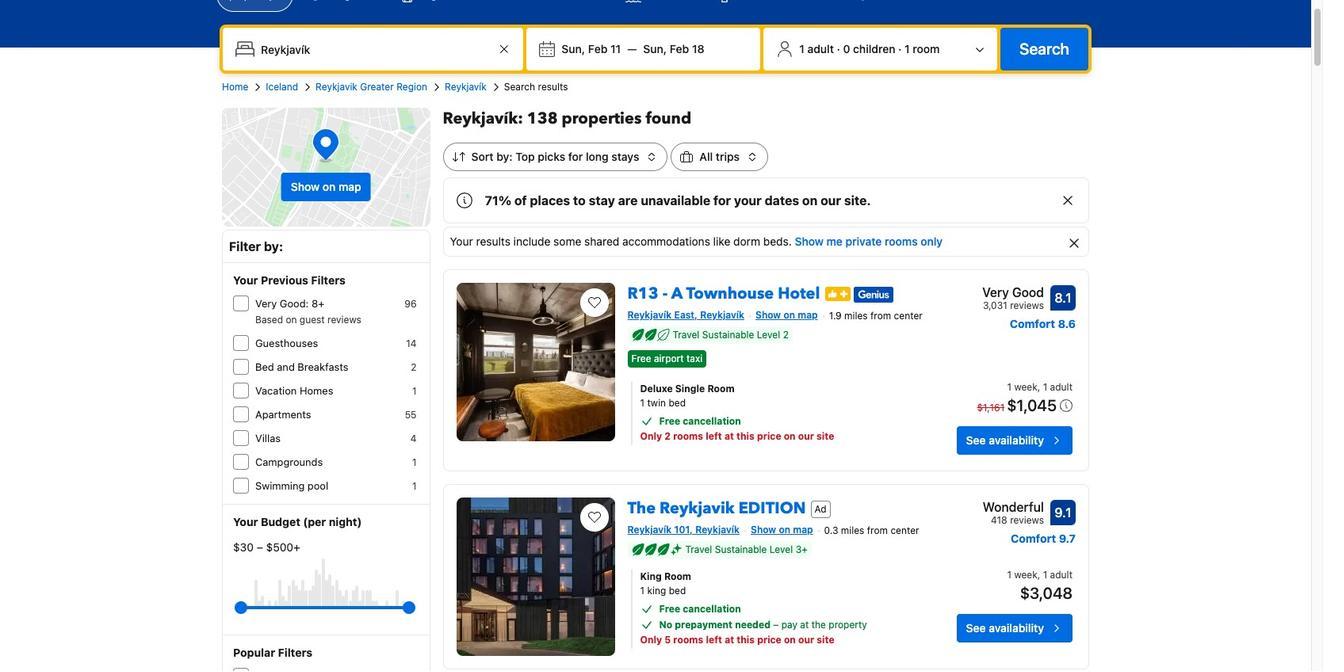 Task type: describe. For each thing, give the bounding box(es) containing it.
unavailable
[[641, 193, 710, 208]]

11
[[611, 42, 621, 55]]

adult inside dropdown button
[[807, 42, 834, 55]]

filter by:
[[229, 239, 283, 254]]

level for r13 - a townhouse hotel
[[757, 329, 780, 341]]

reviews for good
[[1010, 300, 1044, 312]]

r13
[[628, 283, 659, 304]]

iceland
[[266, 81, 298, 93]]

price for only 2 rooms left at this price on our site
[[757, 431, 781, 443]]

—
[[627, 42, 637, 55]]

0.3
[[824, 525, 838, 537]]

show on map for r13 - a townhouse hotel
[[756, 309, 818, 321]]

king room link
[[640, 570, 908, 584]]

adult for 1 week , 1 adult
[[1050, 381, 1073, 393]]

no
[[659, 619, 672, 631]]

138
[[527, 108, 558, 129]]

properties
[[562, 108, 642, 129]]

ad
[[815, 503, 827, 515]]

availability for deluxe single room
[[989, 434, 1044, 447]]

0 vertical spatial 2
[[783, 329, 789, 341]]

from for the reykjavik edition
[[867, 525, 888, 537]]

0 horizontal spatial 2
[[411, 362, 417, 373]]

reykjavík:
[[443, 108, 523, 129]]

8.6
[[1058, 317, 1076, 331]]

pay
[[781, 619, 798, 631]]

search button
[[1001, 28, 1089, 71]]

wonderful
[[983, 500, 1044, 515]]

room
[[913, 42, 940, 55]]

reykjavík up travel sustainable level 2
[[700, 309, 744, 321]]

show on map for the reykjavik edition
[[751, 524, 813, 536]]

children
[[853, 42, 896, 55]]

1 week , 1 adult $3,048
[[1007, 569, 1073, 603]]

1 vertical spatial at
[[800, 619, 809, 631]]

1 horizontal spatial –
[[773, 619, 779, 631]]

reviews for on
[[327, 314, 361, 326]]

villas
[[255, 432, 281, 445]]

shared
[[584, 235, 619, 248]]

1 twin bed
[[640, 397, 686, 409]]

dorm
[[733, 235, 760, 248]]

hotel
[[778, 283, 820, 304]]

reviews inside wonderful 418 reviews
[[1010, 515, 1044, 527]]

all trips button
[[671, 143, 768, 171]]

search for search
[[1020, 40, 1070, 58]]

5
[[665, 634, 671, 646]]

1 horizontal spatial reykjavik
[[660, 498, 735, 519]]

travel for edition
[[685, 544, 712, 556]]

like
[[713, 235, 730, 248]]

your
[[734, 193, 762, 208]]

this property is part of our preferred plus program. it's committed to providing outstanding service and excellent value. it'll pay us a higher commission if you make a booking. image
[[825, 287, 850, 301]]

rooms for only 5 rooms left at this price on our site
[[673, 634, 703, 646]]

comfort for r13 - a townhouse hotel
[[1010, 317, 1055, 331]]

8+
[[312, 297, 325, 310]]

sustainable for a
[[702, 329, 754, 341]]

stay
[[589, 193, 615, 208]]

418
[[991, 515, 1007, 527]]

0 horizontal spatial for
[[568, 150, 583, 163]]

bed
[[255, 361, 274, 373]]

reykjavík down the reykjavik edition on the bottom of page
[[695, 524, 740, 536]]

only for only 2 rooms left at this price on our site
[[640, 431, 662, 443]]

1 vertical spatial filters
[[278, 646, 312, 660]]

only 5 rooms left at this price on our site
[[640, 634, 835, 646]]

1 week , 1 adult
[[1007, 381, 1073, 393]]

vacation homes
[[255, 385, 333, 397]]

101,
[[674, 524, 693, 536]]

based on guest reviews
[[255, 314, 361, 326]]

no prepayment needed – pay at the property
[[659, 619, 867, 631]]

wonderful element
[[983, 498, 1044, 517]]

popular
[[233, 646, 275, 660]]

0
[[843, 42, 850, 55]]

airport
[[654, 353, 684, 365]]

site.
[[844, 193, 871, 208]]

townhouse
[[686, 283, 774, 304]]

dates
[[765, 193, 799, 208]]

all trips
[[700, 150, 740, 163]]

week for 1 week , 1 adult $3,048
[[1014, 569, 1038, 581]]

free cancellation for 1 king bed
[[659, 603, 741, 615]]

your previous filters
[[233, 274, 346, 287]]

free cancellation for 1 twin bed
[[659, 416, 741, 427]]

from for r13 - a townhouse hotel
[[870, 310, 891, 322]]

left for 2
[[706, 431, 722, 443]]

1 sun, from the left
[[562, 42, 585, 55]]

71% of places to stay are unavailable for your dates on our site.
[[485, 193, 871, 208]]

good
[[1012, 285, 1044, 300]]

0 vertical spatial reykjavik
[[316, 81, 357, 93]]

only 2 rooms left at this price on our site
[[640, 431, 834, 443]]

Where are you going? field
[[254, 35, 495, 63]]

results for search
[[538, 81, 568, 93]]

king
[[640, 571, 662, 583]]

your for your previous filters
[[233, 274, 258, 287]]

55
[[405, 409, 417, 421]]

very good 3,031 reviews
[[982, 285, 1044, 312]]

scored 9.1 element
[[1050, 500, 1076, 526]]

king
[[647, 585, 666, 597]]

see for deluxe single room
[[966, 434, 986, 447]]

iceland link
[[266, 80, 298, 94]]

east,
[[674, 309, 698, 321]]

rooms for only 2 rooms left at this price on our site
[[673, 431, 703, 443]]

this property is part of our preferred plus program. it's committed to providing outstanding service and excellent value. it'll pay us a higher commission if you make a booking. image
[[825, 287, 850, 301]]

travel sustainable level 2
[[673, 329, 789, 341]]

at for only 5 rooms left at this price on our site
[[725, 634, 734, 646]]

budget
[[261, 515, 300, 529]]

trips
[[716, 150, 740, 163]]

0.3 miles from center
[[824, 525, 919, 537]]

single
[[675, 383, 705, 395]]

this for 2
[[737, 431, 755, 443]]

apartments
[[255, 408, 311, 421]]

-
[[663, 283, 668, 304]]

our for only 5 rooms left at this price on our site
[[798, 634, 814, 646]]

by: for sort
[[496, 150, 513, 163]]

this for 5
[[737, 634, 755, 646]]

sun, feb 11 — sun, feb 18
[[562, 42, 705, 55]]

2 · from the left
[[898, 42, 902, 55]]

$30 – $500+
[[233, 541, 300, 554]]

show on map inside button
[[291, 180, 361, 193]]

site for only 2 rooms left at this price on our site
[[817, 431, 834, 443]]

$30
[[233, 541, 254, 554]]

left for 5
[[706, 634, 722, 646]]

cancellation for 1 twin bed
[[683, 416, 741, 427]]

1 horizontal spatial room
[[708, 383, 735, 395]]

accommodations
[[622, 235, 710, 248]]

very for good
[[982, 285, 1009, 300]]

0 vertical spatial free
[[632, 353, 651, 365]]

0 vertical spatial filters
[[311, 274, 346, 287]]

me
[[827, 235, 843, 248]]

filter
[[229, 239, 261, 254]]

adult for 1 week , 1 adult $3,048
[[1050, 569, 1073, 581]]

stays
[[612, 150, 639, 163]]



Task type: vqa. For each thing, say whether or not it's contained in the screenshot.
bottom Center
yes



Task type: locate. For each thing, give the bounding box(es) containing it.
on inside button
[[323, 180, 336, 193]]

2 this from the top
[[737, 634, 755, 646]]

reykjavík up reykjavík:
[[445, 81, 487, 93]]

top
[[516, 150, 535, 163]]

1 vertical spatial comfort
[[1011, 532, 1056, 546]]

show on map button
[[281, 173, 371, 201]]

0 vertical spatial by:
[[496, 150, 513, 163]]

1 see availability from the top
[[966, 434, 1044, 447]]

places
[[530, 193, 570, 208]]

1 vertical spatial free
[[659, 416, 680, 427]]

sun,
[[562, 42, 585, 55], [643, 42, 667, 55]]

free airport taxi
[[632, 353, 703, 365]]

0 vertical spatial free cancellation
[[659, 416, 741, 427]]

1 vertical spatial cancellation
[[683, 603, 741, 615]]

1 see availability link from the top
[[957, 427, 1073, 455]]

our left site.
[[821, 193, 841, 208]]

your for your budget (per night)
[[233, 515, 258, 529]]

0 horizontal spatial results
[[476, 235, 511, 248]]

1 vertical spatial sustainable
[[715, 544, 767, 556]]

breakfasts
[[298, 361, 348, 373]]

1 vertical spatial left
[[706, 634, 722, 646]]

adult left 0
[[807, 42, 834, 55]]

2 , from the top
[[1038, 569, 1040, 581]]

0 vertical spatial center
[[894, 310, 923, 322]]

king room
[[640, 571, 691, 583]]

see availability down $1,161 on the right
[[966, 434, 1044, 447]]

, for 1 week , 1 adult
[[1038, 381, 1040, 393]]

0 horizontal spatial search
[[504, 81, 535, 93]]

1 , from the top
[[1038, 381, 1040, 393]]

left down prepayment
[[706, 634, 722, 646]]

2 down 14
[[411, 362, 417, 373]]

0 vertical spatial see availability link
[[957, 427, 1073, 455]]

2 cancellation from the top
[[683, 603, 741, 615]]

filters up 8+
[[311, 274, 346, 287]]

2 feb from the left
[[670, 42, 689, 55]]

very up based
[[255, 297, 277, 310]]

1 horizontal spatial sun,
[[643, 42, 667, 55]]

your for your results include some shared accommodations like dorm beds. show me private rooms only
[[450, 235, 473, 248]]

1 vertical spatial see availability link
[[957, 614, 1073, 643]]

sort by: top picks for long stays
[[471, 150, 639, 163]]

sun, right —
[[643, 42, 667, 55]]

reykjavík down the
[[628, 524, 672, 536]]

show
[[291, 180, 320, 193], [795, 235, 824, 248], [756, 309, 781, 321], [751, 524, 776, 536]]

0 vertical spatial price
[[757, 431, 781, 443]]

include
[[514, 235, 551, 248]]

site down "the"
[[817, 634, 835, 646]]

filters
[[311, 274, 346, 287], [278, 646, 312, 660]]

price down deluxe single room link
[[757, 431, 781, 443]]

0 horizontal spatial ·
[[837, 42, 840, 55]]

based
[[255, 314, 283, 326]]

see availability link down $3,048
[[957, 614, 1073, 643]]

results up 138
[[538, 81, 568, 93]]

travel sustainable level 3+
[[685, 544, 808, 556]]

availability for king room
[[989, 622, 1044, 635]]

on
[[323, 180, 336, 193], [802, 193, 818, 208], [784, 309, 795, 321], [286, 314, 297, 326], [784, 431, 796, 443], [779, 524, 790, 536], [784, 634, 796, 646]]

comfort down wonderful 418 reviews
[[1011, 532, 1056, 546]]

at for only 2 rooms left at this price on our site
[[725, 431, 734, 443]]

(per
[[303, 515, 326, 529]]

feb left 18
[[670, 42, 689, 55]]

see availability for king room
[[966, 622, 1044, 635]]

price down no prepayment needed – pay at the property
[[757, 634, 782, 646]]

week
[[1014, 381, 1038, 393], [1014, 569, 1038, 581]]

0 vertical spatial bed
[[669, 397, 686, 409]]

level for the reykjavik edition
[[770, 544, 793, 556]]

adult inside 1 week , 1 adult $3,048
[[1050, 569, 1073, 581]]

2 vertical spatial rooms
[[673, 634, 703, 646]]

site for only 5 rooms left at this price on our site
[[817, 634, 835, 646]]

2 vertical spatial map
[[793, 524, 813, 536]]

very for good:
[[255, 297, 277, 310]]

1 vertical spatial bed
[[669, 585, 686, 597]]

1 only from the top
[[640, 431, 662, 443]]

taxi
[[687, 353, 703, 365]]

cancellation up only 2 rooms left at this price on our site
[[683, 416, 741, 427]]

1 vertical spatial travel
[[685, 544, 712, 556]]

1 vertical spatial price
[[757, 634, 782, 646]]

see availability link for deluxe single room
[[957, 427, 1073, 455]]

, up the $1,045
[[1038, 381, 1040, 393]]

sustainable down townhouse
[[702, 329, 754, 341]]

availability down $3,048
[[989, 622, 1044, 635]]

0 vertical spatial comfort
[[1010, 317, 1055, 331]]

campgrounds
[[255, 456, 323, 469]]

sustainable
[[702, 329, 754, 341], [715, 544, 767, 556]]

1 horizontal spatial feb
[[670, 42, 689, 55]]

1 bed from the top
[[669, 397, 686, 409]]

week up the $1,045
[[1014, 381, 1038, 393]]

map for r13 - a townhouse hotel
[[798, 309, 818, 321]]

see availability
[[966, 434, 1044, 447], [966, 622, 1044, 635]]

reviews up comfort 9.7
[[1010, 515, 1044, 527]]

2 site from the top
[[817, 634, 835, 646]]

1 vertical spatial miles
[[841, 525, 864, 537]]

2 vertical spatial show on map
[[751, 524, 813, 536]]

only left 5
[[640, 634, 662, 646]]

1 vertical spatial this
[[737, 634, 755, 646]]

0 vertical spatial only
[[640, 431, 662, 443]]

0 vertical spatial availability
[[989, 434, 1044, 447]]

0 horizontal spatial feb
[[588, 42, 608, 55]]

reykjavík down r13
[[628, 309, 672, 321]]

1 horizontal spatial very
[[982, 285, 1009, 300]]

results for your
[[476, 235, 511, 248]]

1 see from the top
[[966, 434, 986, 447]]

1 horizontal spatial results
[[538, 81, 568, 93]]

map inside button
[[339, 180, 361, 193]]

left down 'deluxe single room'
[[706, 431, 722, 443]]

search inside 'button'
[[1020, 40, 1070, 58]]

week up $3,048
[[1014, 569, 1038, 581]]

0 vertical spatial see
[[966, 434, 986, 447]]

0 horizontal spatial –
[[257, 541, 263, 554]]

2 vertical spatial adult
[[1050, 569, 1073, 581]]

feb left 11
[[588, 42, 608, 55]]

center right 0.3 in the bottom of the page
[[891, 525, 919, 537]]

reykjavik up 101,
[[660, 498, 735, 519]]

1 week from the top
[[1014, 381, 1038, 393]]

$500+
[[266, 541, 300, 554]]

2 sun, from the left
[[643, 42, 667, 55]]

, inside 1 week , 1 adult $3,048
[[1038, 569, 1040, 581]]

by:
[[496, 150, 513, 163], [264, 239, 283, 254]]

2 see from the top
[[966, 622, 986, 635]]

see availability down $3,048
[[966, 622, 1044, 635]]

reykjavik
[[316, 81, 357, 93], [660, 498, 735, 519]]

0 vertical spatial show on map
[[291, 180, 361, 193]]

0 vertical spatial level
[[757, 329, 780, 341]]

the reykjavik edition image
[[456, 498, 615, 657]]

r13 - a townhouse hotel image
[[456, 283, 615, 442]]

center right '1.9'
[[894, 310, 923, 322]]

2 vertical spatial 2
[[665, 431, 671, 443]]

for left long
[[568, 150, 583, 163]]

2 left from the top
[[706, 634, 722, 646]]

travel
[[673, 329, 700, 341], [685, 544, 712, 556]]

0 vertical spatial rooms
[[885, 235, 918, 248]]

reykjavik left greater at the top left
[[316, 81, 357, 93]]

1 vertical spatial level
[[770, 544, 793, 556]]

level down hotel
[[757, 329, 780, 341]]

by: left top
[[496, 150, 513, 163]]

travel for a
[[673, 329, 700, 341]]

1 feb from the left
[[588, 42, 608, 55]]

vacation
[[255, 385, 297, 397]]

some
[[554, 235, 581, 248]]

scored 8.1 element
[[1050, 285, 1076, 311]]

our down deluxe single room link
[[798, 431, 814, 443]]

map
[[339, 180, 361, 193], [798, 309, 818, 321], [793, 524, 813, 536]]

2 vertical spatial free
[[659, 603, 680, 615]]

1 vertical spatial reviews
[[327, 314, 361, 326]]

0 vertical spatial travel
[[673, 329, 700, 341]]

– left "pay"
[[773, 619, 779, 631]]

1 site from the top
[[817, 431, 834, 443]]

adult up the $1,045
[[1050, 381, 1073, 393]]

2 down hotel
[[783, 329, 789, 341]]

deluxe single room
[[640, 383, 735, 395]]

comfort for the reykjavik edition
[[1011, 532, 1056, 546]]

miles for the reykjavik edition
[[841, 525, 864, 537]]

rooms down 1 twin bed on the bottom
[[673, 431, 703, 443]]

1 vertical spatial by:
[[264, 239, 283, 254]]

1 horizontal spatial for
[[713, 193, 731, 208]]

this down deluxe single room link
[[737, 431, 755, 443]]

very
[[982, 285, 1009, 300], [255, 297, 277, 310]]

very left good
[[982, 285, 1009, 300]]

this down needed
[[737, 634, 755, 646]]

guest
[[300, 314, 325, 326]]

0 horizontal spatial by:
[[264, 239, 283, 254]]

prepayment
[[675, 619, 733, 631]]

reviews right guest
[[327, 314, 361, 326]]

travel down reykjavík 101, reykjavík
[[685, 544, 712, 556]]

free cancellation up prepayment
[[659, 603, 741, 615]]

1 horizontal spatial by:
[[496, 150, 513, 163]]

wonderful 418 reviews
[[983, 500, 1044, 527]]

results left include
[[476, 235, 511, 248]]

adult up $3,048
[[1050, 569, 1073, 581]]

2 week from the top
[[1014, 569, 1038, 581]]

cancellation for 1 king bed
[[683, 603, 741, 615]]

0 vertical spatial our
[[821, 193, 841, 208]]

1 cancellation from the top
[[683, 416, 741, 427]]

0 vertical spatial week
[[1014, 381, 1038, 393]]

miles right '1.9'
[[844, 310, 868, 322]]

1 vertical spatial from
[[867, 525, 888, 537]]

bed and breakfasts
[[255, 361, 348, 373]]

free for deluxe
[[659, 416, 680, 427]]

sun, feb 18 button
[[637, 35, 711, 63]]

free cancellation down single
[[659, 416, 741, 427]]

by: right filter
[[264, 239, 283, 254]]

2 vertical spatial your
[[233, 515, 258, 529]]

the
[[812, 619, 826, 631]]

1 horizontal spatial search
[[1020, 40, 1070, 58]]

2 availability from the top
[[989, 622, 1044, 635]]

1 · from the left
[[837, 42, 840, 55]]

2 only from the top
[[640, 634, 662, 646]]

2 free cancellation from the top
[[659, 603, 741, 615]]

of
[[514, 193, 527, 208]]

1 vertical spatial rooms
[[673, 431, 703, 443]]

to
[[573, 193, 586, 208]]

0 vertical spatial see availability
[[966, 434, 1044, 447]]

availability down the $1,045
[[989, 434, 1044, 447]]

0 vertical spatial for
[[568, 150, 583, 163]]

1 vertical spatial week
[[1014, 569, 1038, 581]]

4
[[411, 433, 417, 445]]

reykjavík 101, reykjavík
[[628, 524, 740, 536]]

0 vertical spatial cancellation
[[683, 416, 741, 427]]

site down deluxe single room link
[[817, 431, 834, 443]]

bed for 1 twin bed
[[669, 397, 686, 409]]

group
[[241, 595, 409, 621]]

your up $30
[[233, 515, 258, 529]]

search results
[[504, 81, 568, 93]]

our for only 2 rooms left at this price on our site
[[798, 431, 814, 443]]

our
[[821, 193, 841, 208], [798, 431, 814, 443], [798, 634, 814, 646]]

edition
[[739, 498, 806, 519]]

1 vertical spatial room
[[664, 571, 691, 583]]

the reykjavik edition link
[[628, 492, 806, 519]]

2 see availability link from the top
[[957, 614, 1073, 643]]

at down 'deluxe single room'
[[725, 431, 734, 443]]

pool
[[308, 480, 328, 492]]

2 horizontal spatial 2
[[783, 329, 789, 341]]

reykjavik greater region
[[316, 81, 427, 93]]

9.7
[[1059, 532, 1076, 546]]

1 this from the top
[[737, 431, 755, 443]]

genius discounts available at this property. image
[[853, 287, 893, 303], [853, 287, 893, 303]]

0 vertical spatial from
[[870, 310, 891, 322]]

room up 1 king bed
[[664, 571, 691, 583]]

1 free cancellation from the top
[[659, 416, 741, 427]]

room right single
[[708, 383, 735, 395]]

see for king room
[[966, 622, 986, 635]]

see availability link
[[957, 427, 1073, 455], [957, 614, 1073, 643]]

adult
[[807, 42, 834, 55], [1050, 381, 1073, 393], [1050, 569, 1073, 581]]

free for king
[[659, 603, 680, 615]]

for left 'your'
[[713, 193, 731, 208]]

0 vertical spatial your
[[450, 235, 473, 248]]

show inside button
[[291, 180, 320, 193]]

reviews inside very good 3,031 reviews
[[1010, 300, 1044, 312]]

the
[[628, 498, 656, 519]]

only
[[921, 235, 943, 248]]

from right '1.9'
[[870, 310, 891, 322]]

, for 1 week , 1 adult $3,048
[[1038, 569, 1040, 581]]

week inside 1 week , 1 adult $3,048
[[1014, 569, 1038, 581]]

free up the no
[[659, 603, 680, 615]]

comfort 9.7
[[1011, 532, 1076, 546]]

free down 1 twin bed on the bottom
[[659, 416, 680, 427]]

1 vertical spatial your
[[233, 274, 258, 287]]

· right children
[[898, 42, 902, 55]]

comfort 8.6
[[1010, 317, 1076, 331]]

2 vertical spatial our
[[798, 634, 814, 646]]

1 left from the top
[[706, 431, 722, 443]]

miles right 0.3 in the bottom of the page
[[841, 525, 864, 537]]

· left 0
[[837, 42, 840, 55]]

bed down 'deluxe single room'
[[669, 397, 686, 409]]

0 horizontal spatial very
[[255, 297, 277, 310]]

0 horizontal spatial reykjavik
[[316, 81, 357, 93]]

level left the 3+
[[770, 544, 793, 556]]

1 vertical spatial map
[[798, 309, 818, 321]]

left
[[706, 431, 722, 443], [706, 634, 722, 646]]

center for r13 - a townhouse hotel
[[894, 310, 923, 322]]

free left 'airport'
[[632, 353, 651, 365]]

1 vertical spatial see availability
[[966, 622, 1044, 635]]

0 vertical spatial adult
[[807, 42, 834, 55]]

1 vertical spatial free cancellation
[[659, 603, 741, 615]]

at down prepayment
[[725, 634, 734, 646]]

see availability link down the $1,045
[[957, 427, 1073, 455]]

by: for filter
[[264, 239, 283, 254]]

from right 0.3 in the bottom of the page
[[867, 525, 888, 537]]

sun, left 11
[[562, 42, 585, 55]]

reykjavik greater region link
[[316, 80, 427, 94]]

1 vertical spatial show on map
[[756, 309, 818, 321]]

bed for 1 king bed
[[669, 585, 686, 597]]

0 vertical spatial this
[[737, 431, 755, 443]]

1 vertical spatial 2
[[411, 362, 417, 373]]

at left "the"
[[800, 619, 809, 631]]

center for the reykjavik edition
[[891, 525, 919, 537]]

see availability link for king room
[[957, 614, 1073, 643]]

reykjavík: 138 properties found
[[443, 108, 691, 129]]

reviews up comfort 8.6
[[1010, 300, 1044, 312]]

– right $30
[[257, 541, 263, 554]]

1
[[799, 42, 805, 55], [905, 42, 910, 55], [1007, 381, 1012, 393], [1043, 381, 1048, 393], [412, 385, 417, 397], [640, 397, 645, 409], [412, 457, 417, 469], [412, 480, 417, 492], [1007, 569, 1012, 581], [1043, 569, 1048, 581], [640, 585, 645, 597]]

0 vertical spatial –
[[257, 541, 263, 554]]

swimming
[[255, 480, 305, 492]]

2 down 1 twin bed on the bottom
[[665, 431, 671, 443]]

only down twin
[[640, 431, 662, 443]]

1 vertical spatial search
[[504, 81, 535, 93]]

deluxe
[[640, 383, 673, 395]]

map for the reykjavik edition
[[793, 524, 813, 536]]

free
[[632, 353, 651, 365], [659, 416, 680, 427], [659, 603, 680, 615]]

, up $3,048
[[1038, 569, 1040, 581]]

0 vertical spatial reviews
[[1010, 300, 1044, 312]]

our down "the"
[[798, 634, 814, 646]]

all
[[700, 150, 713, 163]]

cancellation up prepayment
[[683, 603, 741, 615]]

region
[[397, 81, 427, 93]]

0 vertical spatial sustainable
[[702, 329, 754, 341]]

2 bed from the top
[[669, 585, 686, 597]]

3+
[[796, 544, 808, 556]]

only for only 5 rooms left at this price on our site
[[640, 634, 662, 646]]

1 vertical spatial –
[[773, 619, 779, 631]]

0 vertical spatial search
[[1020, 40, 1070, 58]]

0 vertical spatial at
[[725, 431, 734, 443]]

swimming pool
[[255, 480, 328, 492]]

filters right popular
[[278, 646, 312, 660]]

a
[[671, 283, 683, 304]]

search for search results
[[504, 81, 535, 93]]

0 vertical spatial left
[[706, 431, 722, 443]]

0 horizontal spatial room
[[664, 571, 691, 583]]

search results updated. reykjavík: 138 properties found. element
[[443, 108, 1089, 130]]

week for 1 week , 1 adult
[[1014, 381, 1038, 393]]

your left include
[[450, 235, 473, 248]]

1 vertical spatial ,
[[1038, 569, 1040, 581]]

0 vertical spatial room
[[708, 383, 735, 395]]

1 vertical spatial availability
[[989, 622, 1044, 635]]

sustainable up the king room link
[[715, 544, 767, 556]]

71%
[[485, 193, 511, 208]]

for
[[568, 150, 583, 163], [713, 193, 731, 208]]

1 vertical spatial center
[[891, 525, 919, 537]]

price for only 5 rooms left at this price on our site
[[757, 634, 782, 646]]

reykjavík link
[[445, 80, 487, 94]]

1 availability from the top
[[989, 434, 1044, 447]]

1 vertical spatial our
[[798, 431, 814, 443]]

travel down east,
[[673, 329, 700, 341]]

miles for r13 - a townhouse hotel
[[844, 310, 868, 322]]

very good: 8+
[[255, 297, 325, 310]]

needed
[[735, 619, 771, 631]]

rooms right 5
[[673, 634, 703, 646]]

9.1
[[1055, 506, 1072, 520]]

0 vertical spatial site
[[817, 431, 834, 443]]

1 horizontal spatial ·
[[898, 42, 902, 55]]

comfort down good
[[1010, 317, 1055, 331]]

sustainable for edition
[[715, 544, 767, 556]]

very inside very good 3,031 reviews
[[982, 285, 1009, 300]]

are
[[618, 193, 638, 208]]

home link
[[222, 80, 248, 94]]

beds.
[[763, 235, 792, 248]]

1 vertical spatial adult
[[1050, 381, 1073, 393]]

0 horizontal spatial sun,
[[562, 42, 585, 55]]

at
[[725, 431, 734, 443], [800, 619, 809, 631], [725, 634, 734, 646]]

2 vertical spatial at
[[725, 634, 734, 646]]

rooms left only
[[885, 235, 918, 248]]

your down filter
[[233, 274, 258, 287]]

$3,048
[[1020, 584, 1073, 603]]

1 horizontal spatial 2
[[665, 431, 671, 443]]

comfort
[[1010, 317, 1055, 331], [1011, 532, 1056, 546]]

14
[[406, 338, 417, 350]]

guesthouses
[[255, 337, 318, 350]]

very good element
[[982, 283, 1044, 302]]

homes
[[300, 385, 333, 397]]

bed down king room
[[669, 585, 686, 597]]

see availability for deluxe single room
[[966, 434, 1044, 447]]

1 vertical spatial results
[[476, 235, 511, 248]]

2 see availability from the top
[[966, 622, 1044, 635]]

1 vertical spatial only
[[640, 634, 662, 646]]

1 adult · 0 children · 1 room
[[799, 42, 940, 55]]



